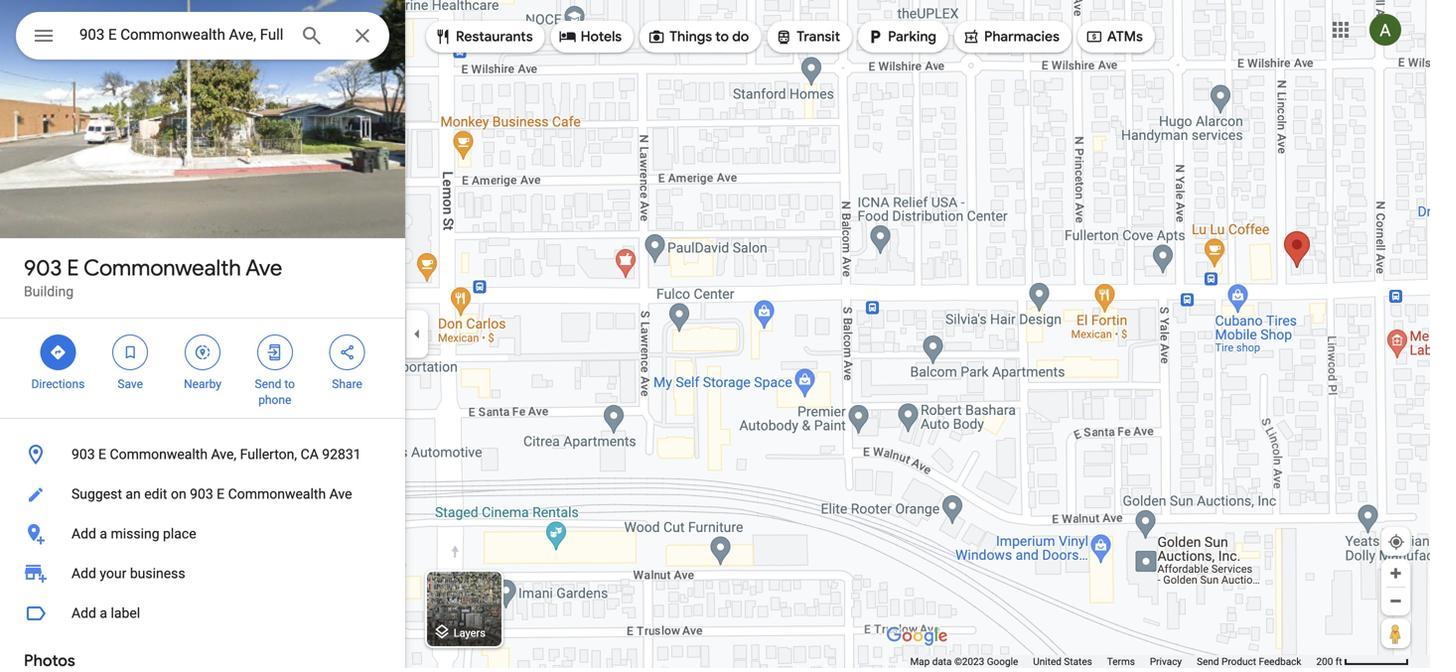 Task type: describe. For each thing, give the bounding box(es) containing it.
actions for 903 e commonwealth ave region
[[0, 319, 405, 418]]

200 ft button
[[1316, 656, 1409, 668]]

©2023
[[954, 656, 985, 668]]

business
[[130, 566, 185, 582]]

footer inside google maps element
[[910, 656, 1316, 668]]

suggest
[[72, 486, 122, 503]]

903 for ave
[[24, 254, 62, 282]]

suggest an edit on 903 e commonwealth ave button
[[0, 475, 405, 514]]

add your business
[[72, 566, 185, 582]]

 things to do
[[648, 26, 749, 48]]

nearby
[[184, 377, 221, 391]]

transit
[[797, 28, 840, 46]]

e for ave,
[[98, 446, 106, 463]]

map data ©2023 google
[[910, 656, 1018, 668]]

92831
[[322, 446, 361, 463]]

restaurants
[[456, 28, 533, 46]]

add for add a label
[[72, 605, 96, 622]]

ave,
[[211, 446, 237, 463]]


[[962, 26, 980, 48]]

ave inside 903 e commonwealth ave building
[[246, 254, 282, 282]]

 transit
[[775, 26, 840, 48]]

 hotels
[[559, 26, 622, 48]]

200 ft
[[1316, 656, 1342, 668]]

building
[[24, 284, 74, 300]]

2 vertical spatial 903
[[190, 486, 213, 503]]

send product feedback button
[[1197, 656, 1302, 668]]

save
[[118, 377, 143, 391]]

to inside send to phone
[[284, 377, 295, 391]]

product
[[1222, 656, 1256, 668]]

parking
[[888, 28, 937, 46]]


[[775, 26, 793, 48]]

2 vertical spatial commonwealth
[[228, 486, 326, 503]]

zoom in image
[[1389, 566, 1403, 581]]


[[32, 21, 56, 50]]

phone
[[258, 393, 291, 407]]

add a missing place
[[72, 526, 196, 542]]


[[49, 342, 67, 364]]

add your business link
[[0, 554, 405, 594]]

ft
[[1336, 656, 1342, 668]]


[[121, 342, 139, 364]]

united
[[1033, 656, 1062, 668]]

 parking
[[866, 26, 937, 48]]

show street view coverage image
[[1382, 619, 1410, 649]]

send to phone
[[255, 377, 295, 407]]

zoom out image
[[1389, 594, 1403, 609]]

add for add your business
[[72, 566, 96, 582]]

things
[[670, 28, 712, 46]]

add a label
[[72, 605, 140, 622]]

share
[[332, 377, 362, 391]]

903 E Commonwealth Ave, Fullerton, CA 92831 field
[[16, 12, 389, 60]]

google maps element
[[0, 0, 1430, 668]]

903 e commonwealth ave building
[[24, 254, 282, 300]]

send for send to phone
[[255, 377, 281, 391]]

hotels
[[581, 28, 622, 46]]

suggest an edit on 903 e commonwealth ave
[[72, 486, 352, 503]]

data
[[932, 656, 952, 668]]

add for add a missing place
[[72, 526, 96, 542]]

 pharmacies
[[962, 26, 1060, 48]]

903 e commonwealth ave, fullerton, ca 92831 button
[[0, 435, 405, 475]]

to inside  things to do
[[715, 28, 729, 46]]



Task type: locate. For each thing, give the bounding box(es) containing it.
1 vertical spatial 903
[[72, 446, 95, 463]]

send inside send to phone
[[255, 377, 281, 391]]

commonwealth down fullerton,
[[228, 486, 326, 503]]

commonwealth for ave,
[[110, 446, 208, 463]]

1 horizontal spatial ave
[[329, 486, 352, 503]]

None field
[[79, 23, 284, 47]]


[[338, 342, 356, 364]]

1 a from the top
[[100, 526, 107, 542]]

0 vertical spatial to
[[715, 28, 729, 46]]

1 vertical spatial add
[[72, 566, 96, 582]]

e down "ave,"
[[217, 486, 225, 503]]

directions
[[31, 377, 85, 391]]

states
[[1064, 656, 1092, 668]]

on
[[171, 486, 186, 503]]

show your location image
[[1388, 533, 1405, 551]]

ave down 92831
[[329, 486, 352, 503]]

2 vertical spatial e
[[217, 486, 225, 503]]

add a missing place button
[[0, 514, 405, 554]]

label
[[111, 605, 140, 622]]

2 add from the top
[[72, 566, 96, 582]]

903 up building
[[24, 254, 62, 282]]

commonwealth for ave
[[84, 254, 241, 282]]

a for label
[[100, 605, 107, 622]]

903 up suggest
[[72, 446, 95, 463]]

e inside 903 e commonwealth ave building
[[67, 254, 79, 282]]

1 vertical spatial e
[[98, 446, 106, 463]]

0 vertical spatial commonwealth
[[84, 254, 241, 282]]

footer
[[910, 656, 1316, 668]]

map
[[910, 656, 930, 668]]

e for ave
[[67, 254, 79, 282]]

add left label
[[72, 605, 96, 622]]

e up suggest
[[98, 446, 106, 463]]

commonwealth up 
[[84, 254, 241, 282]]

layers
[[454, 627, 486, 639]]


[[194, 342, 212, 364]]

edit
[[144, 486, 167, 503]]

e up building
[[67, 254, 79, 282]]

add left your
[[72, 566, 96, 582]]

ave
[[246, 254, 282, 282], [329, 486, 352, 503]]


[[559, 26, 577, 48]]

3 add from the top
[[72, 605, 96, 622]]

0 horizontal spatial e
[[67, 254, 79, 282]]

2 horizontal spatial e
[[217, 486, 225, 503]]

add down suggest
[[72, 526, 96, 542]]

send product feedback
[[1197, 656, 1302, 668]]

ave inside button
[[329, 486, 352, 503]]

united states
[[1033, 656, 1092, 668]]

 button
[[16, 12, 72, 64]]

0 vertical spatial send
[[255, 377, 281, 391]]

united states button
[[1033, 656, 1092, 668]]

0 vertical spatial add
[[72, 526, 96, 542]]

commonwealth inside 903 e commonwealth ave building
[[84, 254, 241, 282]]

1 horizontal spatial e
[[98, 446, 106, 463]]

ave up 
[[246, 254, 282, 282]]

903
[[24, 254, 62, 282], [72, 446, 95, 463], [190, 486, 213, 503]]

send for send product feedback
[[1197, 656, 1219, 668]]

903 right on
[[190, 486, 213, 503]]

do
[[732, 28, 749, 46]]

privacy
[[1150, 656, 1182, 668]]


[[266, 342, 284, 364]]

1 vertical spatial a
[[100, 605, 107, 622]]

0 horizontal spatial send
[[255, 377, 281, 391]]

0 horizontal spatial ave
[[246, 254, 282, 282]]

terms button
[[1107, 656, 1135, 668]]

missing
[[111, 526, 159, 542]]


[[648, 26, 666, 48]]

1 horizontal spatial send
[[1197, 656, 1219, 668]]

1 horizontal spatial 903
[[72, 446, 95, 463]]

your
[[100, 566, 126, 582]]

privacy button
[[1150, 656, 1182, 668]]

0 vertical spatial e
[[67, 254, 79, 282]]

 restaurants
[[434, 26, 533, 48]]


[[434, 26, 452, 48]]

200
[[1316, 656, 1333, 668]]

none field inside the 903 e commonwealth ave, fullerton, ca 92831 field
[[79, 23, 284, 47]]

1 vertical spatial send
[[1197, 656, 1219, 668]]

903 e commonwealth ave main content
[[0, 0, 405, 668]]

footer containing map data ©2023 google
[[910, 656, 1316, 668]]

add a label button
[[0, 594, 405, 634]]

an
[[126, 486, 141, 503]]

fullerton,
[[240, 446, 297, 463]]

pharmacies
[[984, 28, 1060, 46]]

1 vertical spatial ave
[[329, 486, 352, 503]]

a
[[100, 526, 107, 542], [100, 605, 107, 622]]

 atms
[[1086, 26, 1143, 48]]

add
[[72, 526, 96, 542], [72, 566, 96, 582], [72, 605, 96, 622]]

send
[[255, 377, 281, 391], [1197, 656, 1219, 668]]

2 vertical spatial add
[[72, 605, 96, 622]]

a left label
[[100, 605, 107, 622]]

2 horizontal spatial 903
[[190, 486, 213, 503]]

commonwealth
[[84, 254, 241, 282], [110, 446, 208, 463], [228, 486, 326, 503]]

1 add from the top
[[72, 526, 96, 542]]

atms
[[1107, 28, 1143, 46]]

2 a from the top
[[100, 605, 107, 622]]

0 horizontal spatial to
[[284, 377, 295, 391]]

903 inside 903 e commonwealth ave building
[[24, 254, 62, 282]]

e
[[67, 254, 79, 282], [98, 446, 106, 463], [217, 486, 225, 503]]

0 horizontal spatial 903
[[24, 254, 62, 282]]

a for missing
[[100, 526, 107, 542]]

0 vertical spatial 903
[[24, 254, 62, 282]]

google account: angela cha  
(angela.cha@adept.ai) image
[[1370, 14, 1401, 46]]

to
[[715, 28, 729, 46], [284, 377, 295, 391]]

send inside button
[[1197, 656, 1219, 668]]

place
[[163, 526, 196, 542]]

commonwealth up edit
[[110, 446, 208, 463]]

ca
[[301, 446, 319, 463]]

send left product at the bottom right
[[1197, 656, 1219, 668]]

 search field
[[16, 12, 389, 64]]

0 vertical spatial ave
[[246, 254, 282, 282]]

903 for ave,
[[72, 446, 95, 463]]

to left do
[[715, 28, 729, 46]]

1 horizontal spatial to
[[715, 28, 729, 46]]

collapse side panel image
[[406, 323, 428, 345]]

to up phone
[[284, 377, 295, 391]]

1 vertical spatial to
[[284, 377, 295, 391]]

903 e commonwealth ave, fullerton, ca 92831
[[72, 446, 361, 463]]

terms
[[1107, 656, 1135, 668]]

1 vertical spatial commonwealth
[[110, 446, 208, 463]]

a left missing
[[100, 526, 107, 542]]

google
[[987, 656, 1018, 668]]


[[1086, 26, 1103, 48]]

feedback
[[1259, 656, 1302, 668]]

0 vertical spatial a
[[100, 526, 107, 542]]

send up phone
[[255, 377, 281, 391]]


[[866, 26, 884, 48]]



Task type: vqa. For each thing, say whether or not it's contained in the screenshot.
The Send inside the Send to phone
yes



